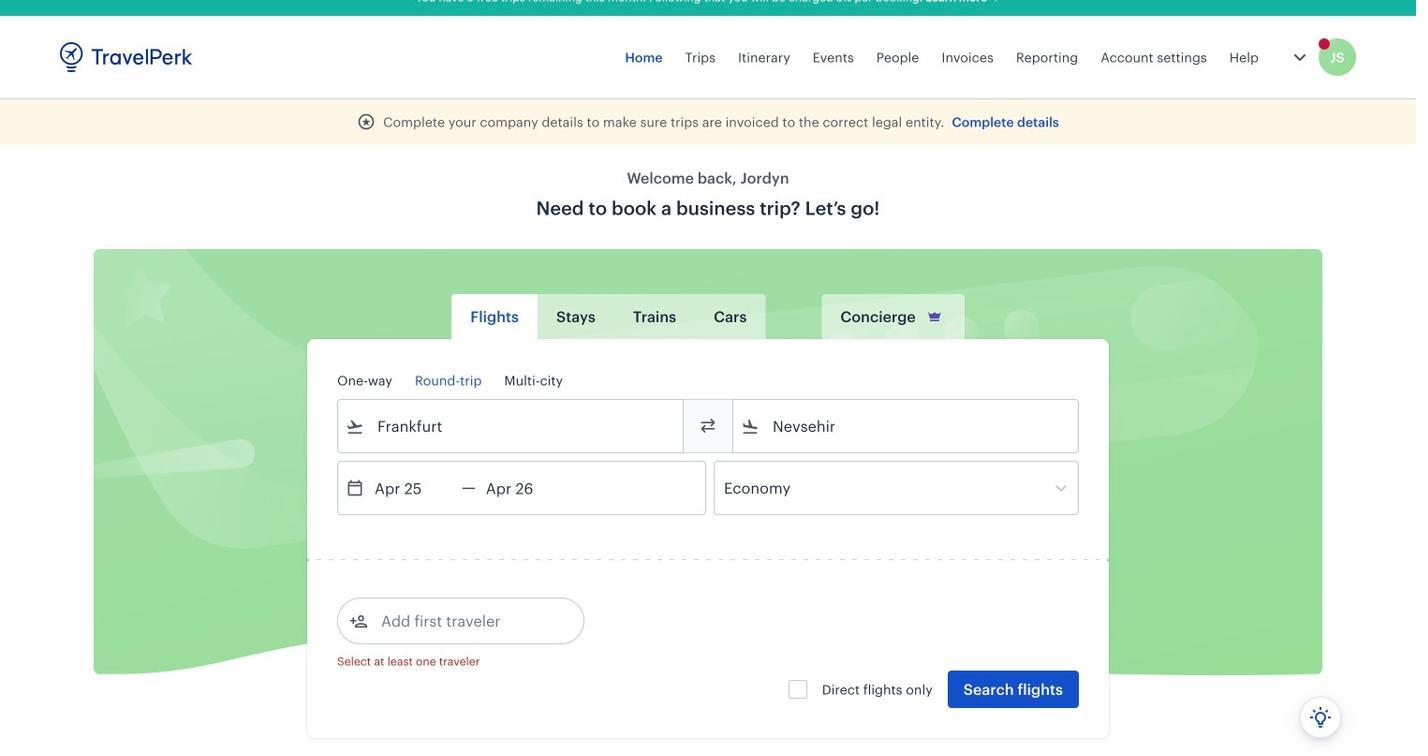 Task type: describe. For each thing, give the bounding box(es) containing it.
To search field
[[760, 411, 1054, 441]]



Task type: locate. For each thing, give the bounding box(es) containing it.
Return text field
[[476, 462, 573, 514]]

From search field
[[364, 411, 659, 441]]

Add first traveler search field
[[368, 606, 563, 636]]

Depart text field
[[364, 462, 462, 514]]



